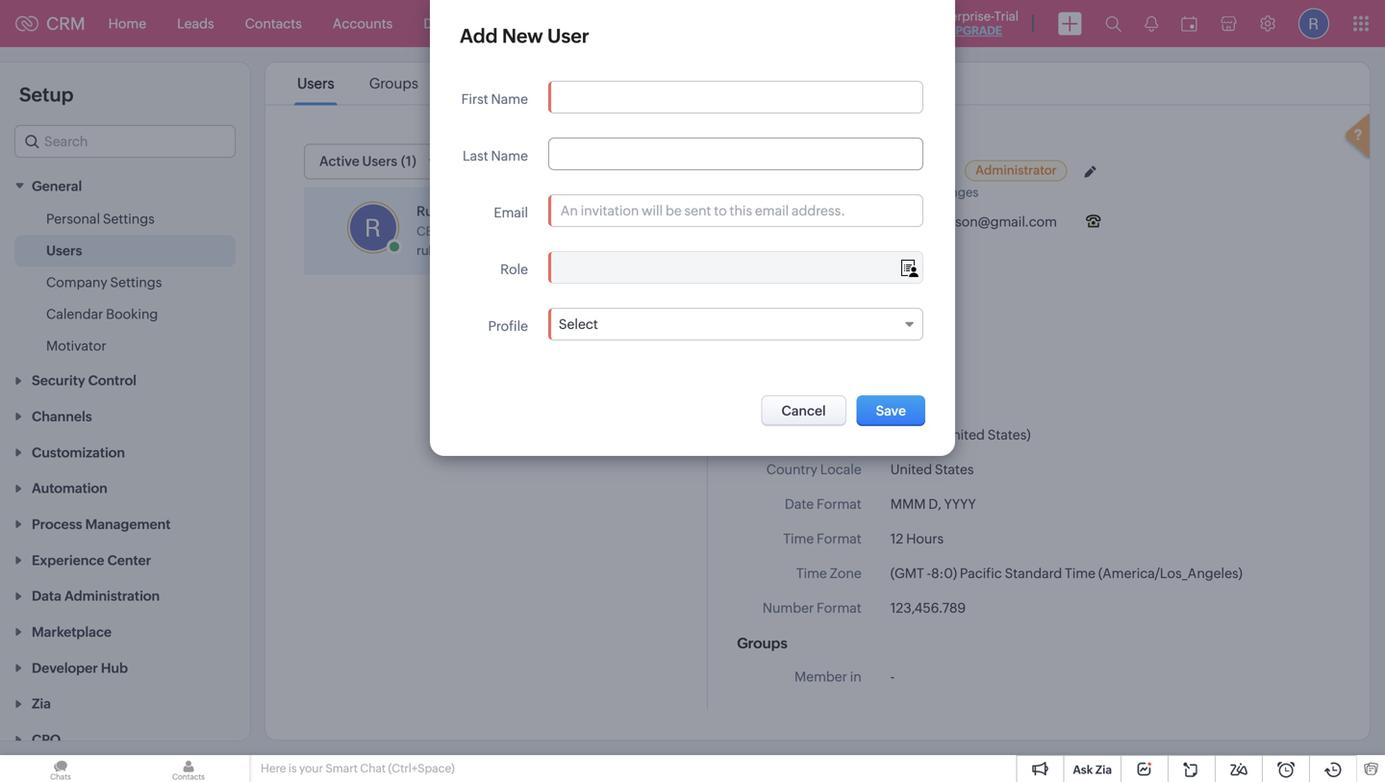 Task type: vqa. For each thing, say whether or not it's contained in the screenshot.
Users (1) at the top of page
yes



Task type: describe. For each thing, give the bounding box(es) containing it.
cancel
[[782, 403, 826, 419]]

upgrade
[[948, 24, 1003, 37]]

0 vertical spatial rubyanndersson@gmail.com
[[877, 214, 1058, 229]]

here
[[261, 762, 286, 775]]

general region
[[0, 203, 250, 362]]

hours
[[907, 531, 944, 547]]

12 hours
[[891, 531, 944, 547]]

0 vertical spatial add
[[460, 25, 498, 47]]

+
[[891, 342, 898, 357]]

active users (1)
[[319, 153, 416, 169]]

email
[[494, 205, 528, 220]]

new inside 'button'
[[593, 155, 622, 171]]

format for time format
[[817, 531, 862, 547]]

1 vertical spatial users link
[[46, 241, 82, 260]]

format for number format
[[817, 600, 862, 616]]

d,
[[929, 497, 942, 512]]

deals link
[[408, 0, 473, 47]]

time zone
[[797, 566, 862, 581]]

time for time zone
[[797, 566, 827, 581]]

social
[[737, 306, 779, 322]]

at
[[881, 185, 892, 200]]

settings for company settings
[[110, 275, 162, 290]]

company settings link
[[46, 273, 162, 292]]

(america/los_angeles)
[[1099, 566, 1243, 581]]

save
[[876, 403, 906, 419]]

motivator
[[46, 338, 106, 353]]

Select field
[[548, 308, 924, 341]]

locale information
[[737, 386, 867, 403]]

personal settings link
[[46, 209, 155, 228]]

name for first name
[[491, 91, 528, 107]]

time format
[[783, 531, 862, 547]]

ruby for ruby anderson
[[850, 161, 885, 178]]

activate users link
[[450, 75, 552, 92]]

ruby oranges link
[[897, 185, 984, 200]]

save button
[[857, 395, 926, 426]]

first
[[462, 91, 489, 107]]

crm
[[46, 14, 85, 33]]

oranges
[[929, 185, 979, 200]]

1 horizontal spatial users
[[297, 75, 334, 92]]

logo image
[[15, 16, 38, 31]]

language
[[799, 427, 862, 443]]

format for date format
[[817, 497, 862, 512]]

your
[[299, 762, 323, 775]]

united states
[[891, 462, 974, 477]]

enterprise-trial upgrade
[[931, 9, 1019, 37]]

profile
[[488, 319, 528, 334]]

personal
[[46, 211, 100, 226]]

+ add
[[891, 342, 925, 357]]

1 horizontal spatial -
[[927, 566, 931, 581]]

here is your smart chat (ctrl+space)
[[261, 762, 455, 775]]

general button
[[0, 167, 250, 203]]

calendar booking link
[[46, 304, 158, 324]]

profiles
[[782, 306, 834, 322]]

1 horizontal spatial groups
[[737, 635, 788, 652]]

settings for personal settings
[[103, 211, 155, 226]]

smart
[[326, 762, 358, 775]]

booking
[[106, 306, 158, 322]]

2 horizontal spatial users
[[512, 75, 549, 92]]

chat
[[360, 762, 386, 775]]

personal settings
[[46, 211, 155, 226]]

(gmt
[[891, 566, 925, 581]]

english (united states)
[[891, 427, 1031, 443]]

states
[[935, 462, 974, 477]]

anderson for ruby anderson
[[889, 161, 956, 178]]

mmm
[[891, 497, 926, 512]]

users (1)
[[362, 153, 416, 169]]

yyyy
[[945, 497, 976, 512]]

8:0)
[[931, 566, 958, 581]]

information
[[786, 386, 867, 403]]

groups inside list
[[369, 75, 419, 92]]

(ctrl+space)
[[388, 762, 455, 775]]

contacts
[[245, 16, 302, 31]]

member
[[795, 669, 848, 685]]

english
[[891, 427, 937, 443]]

tasks
[[489, 16, 523, 31]]

home
[[108, 16, 146, 31]]

123,456.789
[[891, 600, 966, 616]]

1 vertical spatial add
[[900, 342, 925, 357]]

company settings
[[46, 275, 162, 290]]

active
[[319, 153, 360, 169]]

add new user
[[460, 25, 590, 47]]

deals
[[424, 16, 458, 31]]

activate users
[[453, 75, 549, 92]]



Task type: locate. For each thing, give the bounding box(es) containing it.
0 vertical spatial new
[[502, 25, 543, 47]]

0 vertical spatial settings
[[103, 211, 155, 226]]

1 vertical spatial name
[[491, 148, 528, 164]]

0 horizontal spatial user
[[548, 25, 590, 47]]

groups
[[369, 75, 419, 92], [737, 635, 788, 652]]

cancel button
[[762, 395, 847, 426]]

anderson up rubyanndersson@gmail.com 'link'
[[452, 204, 514, 219]]

2 vertical spatial format
[[817, 600, 862, 616]]

name right "first"
[[491, 91, 528, 107]]

-
[[927, 566, 931, 581], [891, 669, 895, 685]]

activate
[[453, 75, 509, 92]]

anderson inside ruby anderson ceo, rubyanndersson@gmail.com
[[452, 204, 514, 219]]

1 vertical spatial ruby
[[897, 185, 927, 200]]

motivator link
[[46, 336, 106, 355]]

pacific
[[960, 566, 1002, 581]]

0 vertical spatial format
[[817, 497, 862, 512]]

is
[[289, 762, 297, 775]]

date
[[785, 497, 814, 512]]

0 horizontal spatial users
[[46, 243, 82, 258]]

add right +
[[900, 342, 925, 357]]

new user button
[[565, 147, 673, 179]]

0 vertical spatial ruby
[[850, 161, 885, 178]]

users down "personal"
[[46, 243, 82, 258]]

users down contacts
[[297, 75, 334, 92]]

meetings
[[554, 16, 612, 31]]

user inside new user 'button'
[[625, 155, 654, 171]]

2 name from the top
[[491, 148, 528, 164]]

crm link
[[15, 14, 85, 33]]

3 format from the top
[[817, 600, 862, 616]]

1 format from the top
[[817, 497, 862, 512]]

format up time format
[[817, 497, 862, 512]]

1 horizontal spatial locale
[[821, 462, 862, 477]]

2 format from the top
[[817, 531, 862, 547]]

0 vertical spatial name
[[491, 91, 528, 107]]

ceo,
[[417, 224, 446, 239]]

ruby for ruby anderson ceo, rubyanndersson@gmail.com
[[417, 204, 449, 219]]

users link down "personal"
[[46, 241, 82, 260]]

1 vertical spatial settings
[[110, 275, 162, 290]]

select
[[559, 317, 598, 332]]

users link
[[294, 75, 337, 92], [46, 241, 82, 260]]

0 horizontal spatial new
[[502, 25, 543, 47]]

add right deals
[[460, 25, 498, 47]]

role
[[501, 262, 528, 277]]

1 horizontal spatial users link
[[294, 75, 337, 92]]

contacts link
[[230, 0, 317, 47]]

0 horizontal spatial groups
[[369, 75, 419, 92]]

(gmt -8:0) pacific standard time (america/los_angeles)
[[891, 566, 1243, 581]]

time for time format
[[783, 531, 814, 547]]

1 vertical spatial format
[[817, 531, 862, 547]]

1 vertical spatial new
[[593, 155, 622, 171]]

anderson for ruby anderson ceo, rubyanndersson@gmail.com
[[452, 204, 514, 219]]

ruby
[[850, 161, 885, 178], [897, 185, 927, 200], [417, 204, 449, 219]]

zia
[[1096, 764, 1112, 777]]

0 vertical spatial groups
[[369, 75, 419, 92]]

locale down language
[[821, 462, 862, 477]]

An invitation will be sent to this email address. text field
[[549, 195, 923, 226]]

locale
[[737, 386, 783, 403], [821, 462, 862, 477]]

- right in
[[891, 669, 895, 685]]

- right (gmt
[[927, 566, 931, 581]]

accounts
[[333, 16, 393, 31]]

ruby anderson ceo, rubyanndersson@gmail.com
[[417, 204, 585, 258]]

ruby anderson
[[850, 161, 956, 178]]

list
[[280, 63, 566, 104]]

groups down accounts link on the top left of the page
[[369, 75, 419, 92]]

0 vertical spatial users link
[[294, 75, 337, 92]]

first name
[[462, 91, 528, 107]]

number
[[763, 600, 814, 616]]

country locale
[[767, 462, 862, 477]]

1 vertical spatial anderson
[[452, 204, 514, 219]]

0 vertical spatial user
[[548, 25, 590, 47]]

0 horizontal spatial rubyanndersson@gmail.com
[[417, 244, 585, 258]]

states)
[[988, 427, 1031, 443]]

general
[[32, 178, 82, 194]]

ruby inside ruby anderson ceo, rubyanndersson@gmail.com
[[417, 204, 449, 219]]

last
[[463, 148, 489, 164]]

1 vertical spatial -
[[891, 669, 895, 685]]

None text field
[[549, 82, 923, 113]]

groups link
[[366, 75, 422, 92]]

0 vertical spatial locale
[[737, 386, 783, 403]]

new
[[502, 25, 543, 47], [593, 155, 622, 171]]

country
[[767, 462, 818, 477]]

zone
[[830, 566, 862, 581]]

time right standard at right
[[1065, 566, 1096, 581]]

anderson up ceo at ruby oranges
[[889, 161, 956, 178]]

1 name from the top
[[491, 91, 528, 107]]

name
[[491, 91, 528, 107], [491, 148, 528, 164]]

users
[[297, 75, 334, 92], [512, 75, 549, 92], [46, 243, 82, 258]]

1 horizontal spatial new
[[593, 155, 622, 171]]

calendar
[[46, 306, 103, 322]]

date format
[[785, 497, 862, 512]]

users inside general region
[[46, 243, 82, 258]]

name for last name
[[491, 148, 528, 164]]

united
[[891, 462, 932, 477]]

settings down general 'dropdown button'
[[103, 211, 155, 226]]

0 vertical spatial -
[[927, 566, 931, 581]]

chats image
[[0, 755, 121, 782]]

1 horizontal spatial rubyanndersson@gmail.com
[[877, 214, 1058, 229]]

users link down contacts
[[294, 75, 337, 92]]

settings
[[103, 211, 155, 226], [110, 275, 162, 290]]

time down date
[[783, 531, 814, 547]]

setup
[[19, 84, 74, 106]]

groups down number
[[737, 635, 788, 652]]

in
[[850, 669, 862, 685]]

mmm d, yyyy
[[891, 497, 976, 512]]

0 horizontal spatial users link
[[46, 241, 82, 260]]

rubyanndersson@gmail.com down oranges
[[877, 214, 1058, 229]]

settings up booking
[[110, 275, 162, 290]]

meetings link
[[538, 0, 627, 47]]

last name
[[463, 148, 528, 164]]

locale up cancel
[[737, 386, 783, 403]]

ruby down ruby anderson
[[897, 185, 927, 200]]

calendar booking
[[46, 306, 158, 322]]

name right last
[[491, 148, 528, 164]]

rubyanndersson@gmail.com link
[[417, 244, 585, 258]]

new user
[[593, 155, 654, 171]]

users down add new user
[[512, 75, 549, 92]]

member in
[[795, 669, 862, 685]]

0 horizontal spatial add
[[460, 25, 498, 47]]

1 horizontal spatial anderson
[[889, 161, 956, 178]]

accounts link
[[317, 0, 408, 47]]

ruby up ceo
[[850, 161, 885, 178]]

1 vertical spatial locale
[[821, 462, 862, 477]]

1 vertical spatial groups
[[737, 635, 788, 652]]

list containing users
[[280, 63, 566, 104]]

12
[[891, 531, 904, 547]]

format down zone
[[817, 600, 862, 616]]

1 horizontal spatial ruby
[[850, 161, 885, 178]]

0 horizontal spatial -
[[891, 669, 895, 685]]

user
[[548, 25, 590, 47], [625, 155, 654, 171]]

1 horizontal spatial add
[[900, 342, 925, 357]]

leads
[[177, 16, 214, 31]]

0 horizontal spatial ruby
[[417, 204, 449, 219]]

2 horizontal spatial ruby
[[897, 185, 927, 200]]

format up zone
[[817, 531, 862, 547]]

company
[[46, 275, 107, 290]]

ceo at ruby oranges
[[850, 185, 979, 200]]

0 vertical spatial anderson
[[889, 161, 956, 178]]

1 vertical spatial user
[[625, 155, 654, 171]]

1 horizontal spatial user
[[625, 155, 654, 171]]

ceo
[[850, 185, 876, 200]]

rubyanndersson@gmail.com up 'role'
[[417, 244, 585, 258]]

None text field
[[549, 139, 923, 169], [549, 252, 923, 283], [549, 139, 923, 169], [549, 252, 923, 283]]

1 vertical spatial rubyanndersson@gmail.com
[[417, 244, 585, 258]]

ask
[[1073, 764, 1093, 777]]

0 horizontal spatial anderson
[[452, 204, 514, 219]]

number format
[[763, 600, 862, 616]]

social profiles
[[737, 306, 834, 322]]

contacts image
[[128, 755, 249, 782]]

0 horizontal spatial locale
[[737, 386, 783, 403]]

(united
[[939, 427, 985, 443]]

time left zone
[[797, 566, 827, 581]]

ruby up ceo,
[[417, 204, 449, 219]]

leads link
[[162, 0, 230, 47]]

administrator
[[976, 163, 1057, 178]]

2 vertical spatial ruby
[[417, 204, 449, 219]]

ask zia
[[1073, 764, 1112, 777]]



